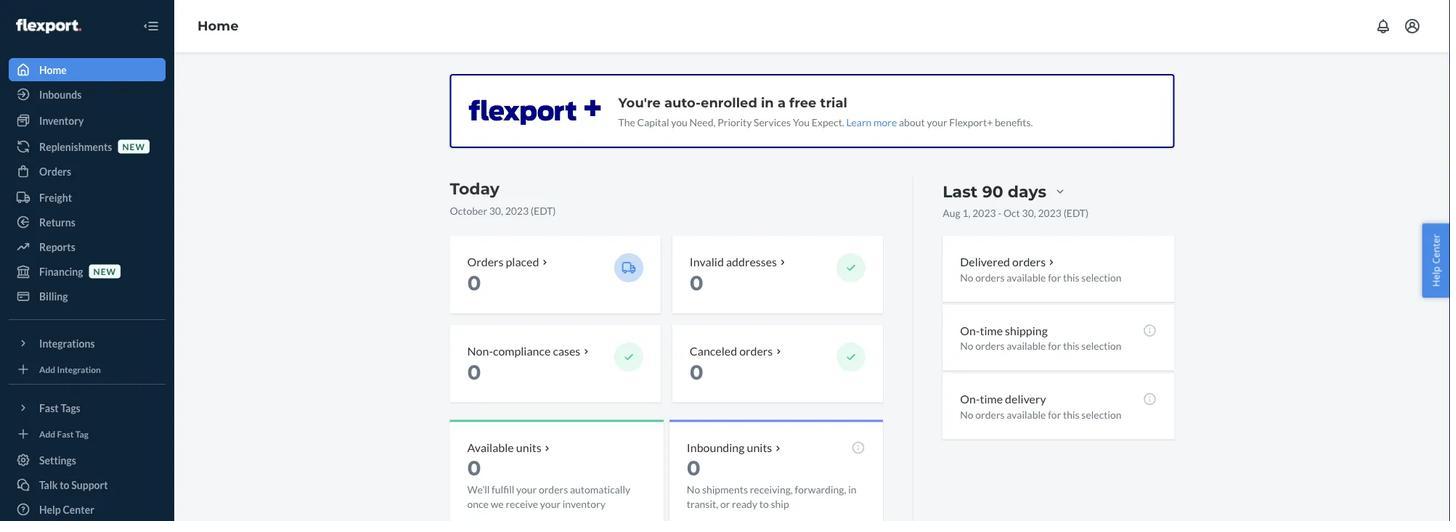 Task type: describe. For each thing, give the bounding box(es) containing it.
canceled
[[690, 344, 737, 358]]

for for on-time delivery
[[1048, 409, 1061, 421]]

capital
[[637, 116, 669, 128]]

replenishments
[[39, 141, 112, 153]]

support
[[71, 479, 108, 491]]

0 vertical spatial home
[[198, 18, 239, 34]]

home inside home 'link'
[[39, 64, 67, 76]]

0 for canceled
[[690, 360, 704, 385]]

inbounds link
[[9, 83, 166, 106]]

center inside button
[[1430, 234, 1443, 264]]

to inside button
[[60, 479, 69, 491]]

no orders available for this selection for delivery
[[960, 409, 1122, 421]]

invalid addresses
[[690, 255, 777, 269]]

orders inside 0 we'll fulfill your orders automatically once we receive your inventory
[[539, 484, 568, 496]]

help inside "link"
[[39, 504, 61, 516]]

last 90 days
[[943, 182, 1047, 201]]

returns link
[[9, 211, 166, 234]]

freight link
[[9, 186, 166, 209]]

delivered orders button
[[960, 253, 1058, 270]]

fast tags
[[39, 402, 80, 414]]

expect.
[[812, 116, 845, 128]]

we'll
[[467, 484, 490, 496]]

add integration link
[[9, 361, 166, 378]]

free
[[790, 94, 817, 110]]

selection for on-time shipping
[[1082, 340, 1122, 352]]

inbounding
[[687, 441, 745, 455]]

units for inbounding units
[[747, 441, 772, 455]]

on-time delivery
[[960, 392, 1046, 407]]

1 horizontal spatial (
[[1064, 207, 1067, 219]]

orders for orders
[[39, 165, 71, 178]]

returns
[[39, 216, 75, 228]]

benefits.
[[995, 116, 1033, 128]]

days
[[1008, 182, 1047, 201]]

invalid
[[690, 255, 724, 269]]

a
[[778, 94, 786, 110]]

on-time shipping
[[960, 323, 1048, 338]]

0 horizontal spatial home link
[[9, 58, 166, 81]]

non-
[[467, 344, 493, 358]]

in inside you're auto-enrolled in a free trial the capital you need, priority services you expect. learn more about your flexport+ benefits.
[[761, 94, 774, 110]]

open notifications image
[[1375, 17, 1392, 35]]

non-compliance cases
[[467, 344, 581, 358]]

2023 inside today october 30, 2023 ( edt )
[[505, 204, 529, 217]]

add fast tag link
[[9, 426, 166, 443]]

add fast tag
[[39, 429, 89, 439]]

selection for on-time delivery
[[1082, 409, 1122, 421]]

flexport logo image
[[16, 19, 81, 33]]

1 horizontal spatial 30,
[[1022, 207, 1036, 219]]

integrations button
[[9, 332, 166, 355]]

1,
[[963, 207, 971, 219]]

learn
[[847, 116, 872, 128]]

units for available units
[[516, 441, 542, 455]]

the
[[618, 116, 635, 128]]

reports
[[39, 241, 75, 253]]

inbounding units
[[687, 441, 772, 455]]

aug
[[943, 207, 961, 219]]

90
[[982, 182, 1004, 201]]

orders down delivered
[[976, 271, 1005, 284]]

30, inside today october 30, 2023 ( edt )
[[489, 204, 503, 217]]

orders link
[[9, 160, 166, 183]]

canceled orders
[[690, 344, 773, 358]]

new for financing
[[93, 266, 116, 277]]

orders down on-time shipping
[[976, 340, 1005, 352]]

fast inside dropdown button
[[39, 402, 59, 414]]

0 for orders
[[467, 271, 481, 296]]

talk to support
[[39, 479, 108, 491]]

0 we'll fulfill your orders automatically once we receive your inventory
[[467, 456, 631, 511]]

ready
[[732, 498, 758, 511]]

orders inside button
[[1013, 255, 1046, 269]]

services
[[754, 116, 791, 128]]

available
[[467, 441, 514, 455]]

october
[[450, 204, 487, 217]]

integrations
[[39, 337, 95, 350]]

need,
[[690, 116, 716, 128]]

help center button
[[1422, 223, 1450, 298]]

billing
[[39, 290, 68, 303]]

this for shipping
[[1063, 340, 1080, 352]]

inventory link
[[9, 109, 166, 132]]

your inside you're auto-enrolled in a free trial the capital you need, priority services you expect. learn more about your flexport+ benefits.
[[927, 116, 948, 128]]

tag
[[75, 429, 89, 439]]

1 horizontal spatial edt
[[1067, 207, 1086, 219]]

add integration
[[39, 364, 101, 375]]

once
[[467, 498, 489, 511]]

open account menu image
[[1404, 17, 1421, 35]]

0 no shipments receiving, forwarding, in transit, or ready to ship
[[687, 456, 857, 511]]

talk to support button
[[9, 474, 166, 497]]



Task type: locate. For each thing, give the bounding box(es) containing it.
time
[[980, 323, 1003, 338], [980, 392, 1003, 407]]

or
[[720, 498, 730, 511]]

2 horizontal spatial 2023
[[1038, 207, 1062, 219]]

1 vertical spatial no orders available for this selection
[[960, 340, 1122, 352]]

add inside add fast tag link
[[39, 429, 55, 439]]

1 horizontal spatial to
[[760, 498, 769, 511]]

0 horizontal spatial in
[[761, 94, 774, 110]]

today
[[450, 179, 500, 199]]

receiving,
[[750, 484, 793, 496]]

2 selection from the top
[[1082, 340, 1122, 352]]

1 units from the left
[[516, 441, 542, 455]]

transit,
[[687, 498, 718, 511]]

addresses
[[726, 255, 777, 269]]

2 vertical spatial selection
[[1082, 409, 1122, 421]]

30,
[[489, 204, 503, 217], [1022, 207, 1036, 219]]

selection
[[1082, 271, 1122, 284], [1082, 340, 1122, 352], [1082, 409, 1122, 421]]

orders right delivered
[[1013, 255, 1046, 269]]

your right about
[[927, 116, 948, 128]]

-
[[998, 207, 1002, 219]]

on- for on-time delivery
[[960, 392, 980, 407]]

delivery
[[1005, 392, 1046, 407]]

units right available
[[516, 441, 542, 455]]

1 vertical spatial add
[[39, 429, 55, 439]]

in left a
[[761, 94, 774, 110]]

automatically
[[570, 484, 631, 496]]

1 vertical spatial help
[[39, 504, 61, 516]]

center inside "link"
[[63, 504, 94, 516]]

1 vertical spatial home
[[39, 64, 67, 76]]

1 vertical spatial to
[[760, 498, 769, 511]]

1 vertical spatial this
[[1063, 340, 1080, 352]]

1 vertical spatial new
[[93, 266, 116, 277]]

tags
[[61, 402, 80, 414]]

add for add integration
[[39, 364, 55, 375]]

2023 left -
[[973, 207, 996, 219]]

2 time from the top
[[980, 392, 1003, 407]]

fast left tags
[[39, 402, 59, 414]]

help center
[[1430, 234, 1443, 287], [39, 504, 94, 516]]

1 horizontal spatial in
[[848, 484, 857, 496]]

2 vertical spatial for
[[1048, 409, 1061, 421]]

home right close navigation image
[[198, 18, 239, 34]]

1 horizontal spatial orders
[[467, 255, 504, 269]]

delivered
[[960, 255, 1010, 269]]

integration
[[57, 364, 101, 375]]

time left shipping
[[980, 323, 1003, 338]]

0 down inbounding
[[687, 456, 701, 481]]

1 horizontal spatial your
[[540, 498, 561, 511]]

available down shipping
[[1007, 340, 1046, 352]]

1 vertical spatial time
[[980, 392, 1003, 407]]

0 horizontal spatial your
[[516, 484, 537, 496]]

0 for non-
[[467, 360, 481, 385]]

1 vertical spatial on-
[[960, 392, 980, 407]]

3 no orders available for this selection from the top
[[960, 409, 1122, 421]]

for for on-time shipping
[[1048, 340, 1061, 352]]

add up settings
[[39, 429, 55, 439]]

1 vertical spatial fast
[[57, 429, 74, 439]]

1 horizontal spatial help center
[[1430, 234, 1443, 287]]

1 on- from the top
[[960, 323, 980, 338]]

0 horizontal spatial units
[[516, 441, 542, 455]]

0 horizontal spatial new
[[93, 266, 116, 277]]

to inside '0 no shipments receiving, forwarding, in transit, or ready to ship'
[[760, 498, 769, 511]]

you're auto-enrolled in a free trial the capital you need, priority services you expect. learn more about your flexport+ benefits.
[[618, 94, 1033, 128]]

more
[[874, 116, 897, 128]]

1 available from the top
[[1007, 271, 1046, 284]]

priority
[[718, 116, 752, 128]]

inventory
[[563, 498, 606, 511]]

shipping
[[1005, 323, 1048, 338]]

0 horizontal spatial to
[[60, 479, 69, 491]]

flexport+
[[950, 116, 993, 128]]

0 vertical spatial add
[[39, 364, 55, 375]]

0 vertical spatial this
[[1063, 271, 1080, 284]]

home up inbounds
[[39, 64, 67, 76]]

0 horizontal spatial orders
[[39, 165, 71, 178]]

3 this from the top
[[1063, 409, 1080, 421]]

0 vertical spatial new
[[122, 141, 145, 152]]

0 inside '0 no shipments receiving, forwarding, in transit, or ready to ship'
[[687, 456, 701, 481]]

units up '0 no shipments receiving, forwarding, in transit, or ready to ship'
[[747, 441, 772, 455]]

2 vertical spatial no orders available for this selection
[[960, 409, 1122, 421]]

settings link
[[9, 449, 166, 472]]

you're
[[618, 94, 661, 110]]

available for delivery
[[1007, 409, 1046, 421]]

0 vertical spatial home link
[[198, 18, 239, 34]]

0 vertical spatial center
[[1430, 234, 1443, 264]]

1 horizontal spatial center
[[1430, 234, 1443, 264]]

cases
[[553, 344, 581, 358]]

1 vertical spatial center
[[63, 504, 94, 516]]

2 for from the top
[[1048, 340, 1061, 352]]

0 vertical spatial on-
[[960, 323, 980, 338]]

2 vertical spatial your
[[540, 498, 561, 511]]

help inside button
[[1430, 267, 1443, 287]]

to
[[60, 479, 69, 491], [760, 498, 769, 511]]

( up placed
[[531, 204, 534, 217]]

0 up we'll
[[467, 456, 481, 481]]

1 time from the top
[[980, 323, 1003, 338]]

inbounds
[[39, 88, 82, 101]]

0 horizontal spatial help
[[39, 504, 61, 516]]

0 for invalid
[[690, 271, 704, 296]]

enrolled
[[701, 94, 757, 110]]

no inside '0 no shipments receiving, forwarding, in transit, or ready to ship'
[[687, 484, 700, 496]]

on- for on-time shipping
[[960, 323, 980, 338]]

orders up inventory in the bottom left of the page
[[539, 484, 568, 496]]

30, right october
[[489, 204, 503, 217]]

0 vertical spatial time
[[980, 323, 1003, 338]]

forwarding,
[[795, 484, 847, 496]]

0 vertical spatial orders
[[39, 165, 71, 178]]

0 down invalid
[[690, 271, 704, 296]]

0 vertical spatial available
[[1007, 271, 1046, 284]]

2 horizontal spatial your
[[927, 116, 948, 128]]

learn more link
[[847, 116, 897, 128]]

new down reports link
[[93, 266, 116, 277]]

your right receive
[[540, 498, 561, 511]]

in
[[761, 94, 774, 110], [848, 484, 857, 496]]

help center link
[[9, 498, 166, 522]]

3 for from the top
[[1048, 409, 1061, 421]]

new up orders link
[[122, 141, 145, 152]]

0 vertical spatial fast
[[39, 402, 59, 414]]

no orders available for this selection
[[960, 271, 1122, 284], [960, 340, 1122, 352], [960, 409, 1122, 421]]

fulfill
[[492, 484, 514, 496]]

no orders available for this selection down delivered orders button
[[960, 271, 1122, 284]]

0 horizontal spatial 30,
[[489, 204, 503, 217]]

settings
[[39, 454, 76, 467]]

today october 30, 2023 ( edt )
[[450, 179, 556, 217]]

no orders available for this selection down delivery
[[960, 409, 1122, 421]]

0 horizontal spatial 2023
[[505, 204, 529, 217]]

available
[[1007, 271, 1046, 284], [1007, 340, 1046, 352], [1007, 409, 1046, 421]]

edt inside today october 30, 2023 ( edt )
[[534, 204, 553, 217]]

1 vertical spatial available
[[1007, 340, 1046, 352]]

to left ship
[[760, 498, 769, 511]]

1 vertical spatial home link
[[9, 58, 166, 81]]

in right forwarding,
[[848, 484, 857, 496]]

2 this from the top
[[1063, 340, 1080, 352]]

1 selection from the top
[[1082, 271, 1122, 284]]

home link right close navigation image
[[198, 18, 239, 34]]

3 available from the top
[[1007, 409, 1046, 421]]

no orders available for this selection down shipping
[[960, 340, 1122, 352]]

2 vertical spatial this
[[1063, 409, 1080, 421]]

talk
[[39, 479, 58, 491]]

help center inside "link"
[[39, 504, 94, 516]]

0 horizontal spatial (
[[531, 204, 534, 217]]

0
[[467, 271, 481, 296], [690, 271, 704, 296], [467, 360, 481, 385], [690, 360, 704, 385], [467, 456, 481, 481], [687, 456, 701, 481]]

on- left delivery
[[960, 392, 980, 407]]

0 vertical spatial help center
[[1430, 234, 1443, 287]]

new
[[122, 141, 145, 152], [93, 266, 116, 277]]

home link up inbounds link
[[9, 58, 166, 81]]

add for add fast tag
[[39, 429, 55, 439]]

30, right the oct
[[1022, 207, 1036, 219]]

1 this from the top
[[1063, 271, 1080, 284]]

add inside add integration link
[[39, 364, 55, 375]]

this for delivery
[[1063, 409, 1080, 421]]

edt up placed
[[534, 204, 553, 217]]

available for shipping
[[1007, 340, 1046, 352]]

on- left shipping
[[960, 323, 980, 338]]

3 selection from the top
[[1082, 409, 1122, 421]]

fast left tag
[[57, 429, 74, 439]]

1 for from the top
[[1048, 271, 1061, 284]]

edt
[[534, 204, 553, 217], [1067, 207, 1086, 219]]

0 down non-
[[467, 360, 481, 385]]

( inside today october 30, 2023 ( edt )
[[531, 204, 534, 217]]

center
[[1430, 234, 1443, 264], [63, 504, 94, 516]]

billing link
[[9, 285, 166, 308]]

you
[[671, 116, 688, 128]]

0 down orders placed
[[467, 271, 481, 296]]

0 vertical spatial your
[[927, 116, 948, 128]]

placed
[[506, 255, 539, 269]]

1 add from the top
[[39, 364, 55, 375]]

you
[[793, 116, 810, 128]]

freight
[[39, 191, 72, 204]]

1 no orders available for this selection from the top
[[960, 271, 1122, 284]]

0 horizontal spatial center
[[63, 504, 94, 516]]

) inside today october 30, 2023 ( edt )
[[553, 204, 556, 217]]

1 horizontal spatial help
[[1430, 267, 1443, 287]]

no down on-time shipping
[[960, 340, 974, 352]]

2023
[[505, 204, 529, 217], [973, 207, 996, 219], [1038, 207, 1062, 219]]

2023 down days
[[1038, 207, 1062, 219]]

we
[[491, 498, 504, 511]]

shipments
[[702, 484, 748, 496]]

0 down canceled
[[690, 360, 704, 385]]

0 horizontal spatial edt
[[534, 204, 553, 217]]

financing
[[39, 265, 83, 278]]

2 no orders available for this selection from the top
[[960, 340, 1122, 352]]

receive
[[506, 498, 538, 511]]

help center inside button
[[1430, 234, 1443, 287]]

your up receive
[[516, 484, 537, 496]]

last
[[943, 182, 978, 201]]

aug 1, 2023 - oct 30, 2023 ( edt )
[[943, 207, 1089, 219]]

1 vertical spatial in
[[848, 484, 857, 496]]

1 vertical spatial your
[[516, 484, 537, 496]]

0 horizontal spatial help center
[[39, 504, 94, 516]]

no down on-time delivery
[[960, 409, 974, 421]]

available down delivered orders button
[[1007, 271, 1046, 284]]

0 vertical spatial no orders available for this selection
[[960, 271, 1122, 284]]

reports link
[[9, 235, 166, 259]]

orders for orders placed
[[467, 255, 504, 269]]

available units
[[467, 441, 542, 455]]

1 vertical spatial selection
[[1082, 340, 1122, 352]]

0 inside 0 we'll fulfill your orders automatically once we receive your inventory
[[467, 456, 481, 481]]

1 horizontal spatial units
[[747, 441, 772, 455]]

trial
[[820, 94, 848, 110]]

1 horizontal spatial home link
[[198, 18, 239, 34]]

auto-
[[665, 94, 701, 110]]

1 horizontal spatial home
[[198, 18, 239, 34]]

home
[[198, 18, 239, 34], [39, 64, 67, 76]]

orders up freight
[[39, 165, 71, 178]]

0 vertical spatial to
[[60, 479, 69, 491]]

close navigation image
[[142, 17, 160, 35]]

1 horizontal spatial 2023
[[973, 207, 996, 219]]

compliance
[[493, 344, 551, 358]]

orders placed
[[467, 255, 539, 269]]

in inside '0 no shipments receiving, forwarding, in transit, or ready to ship'
[[848, 484, 857, 496]]

1 vertical spatial help center
[[39, 504, 94, 516]]

0 vertical spatial help
[[1430, 267, 1443, 287]]

0 vertical spatial selection
[[1082, 271, 1122, 284]]

about
[[899, 116, 925, 128]]

( right the oct
[[1064, 207, 1067, 219]]

add left 'integration'
[[39, 364, 55, 375]]

add
[[39, 364, 55, 375], [39, 429, 55, 439]]

0 horizontal spatial home
[[39, 64, 67, 76]]

2 on- from the top
[[960, 392, 980, 407]]

orders left placed
[[467, 255, 504, 269]]

fast
[[39, 402, 59, 414], [57, 429, 74, 439]]

to right talk
[[60, 479, 69, 491]]

orders
[[39, 165, 71, 178], [467, 255, 504, 269]]

time for delivery
[[980, 392, 1003, 407]]

0 vertical spatial for
[[1048, 271, 1061, 284]]

)
[[553, 204, 556, 217], [1086, 207, 1089, 219]]

2023 right october
[[505, 204, 529, 217]]

1 horizontal spatial new
[[122, 141, 145, 152]]

delivered orders
[[960, 255, 1046, 269]]

available down delivery
[[1007, 409, 1046, 421]]

1 vertical spatial for
[[1048, 340, 1061, 352]]

2 vertical spatial available
[[1007, 409, 1046, 421]]

0 horizontal spatial )
[[553, 204, 556, 217]]

new for replenishments
[[122, 141, 145, 152]]

2 units from the left
[[747, 441, 772, 455]]

2 add from the top
[[39, 429, 55, 439]]

oct
[[1004, 207, 1020, 219]]

edt right the oct
[[1067, 207, 1086, 219]]

time left delivery
[[980, 392, 1003, 407]]

no up transit,
[[687, 484, 700, 496]]

orders right canceled
[[740, 344, 773, 358]]

time for shipping
[[980, 323, 1003, 338]]

fast tags button
[[9, 397, 166, 420]]

no down delivered
[[960, 271, 974, 284]]

ship
[[771, 498, 789, 511]]

1 horizontal spatial )
[[1086, 207, 1089, 219]]

home link
[[198, 18, 239, 34], [9, 58, 166, 81]]

0 vertical spatial in
[[761, 94, 774, 110]]

2 available from the top
[[1007, 340, 1046, 352]]

help
[[1430, 267, 1443, 287], [39, 504, 61, 516]]

inventory
[[39, 114, 84, 127]]

orders down on-time delivery
[[976, 409, 1005, 421]]

1 vertical spatial orders
[[467, 255, 504, 269]]

no orders available for this selection for shipping
[[960, 340, 1122, 352]]



Task type: vqa. For each thing, say whether or not it's contained in the screenshot.
WHICH REPORT WOULD YOU LIKE TO SEE?
no



